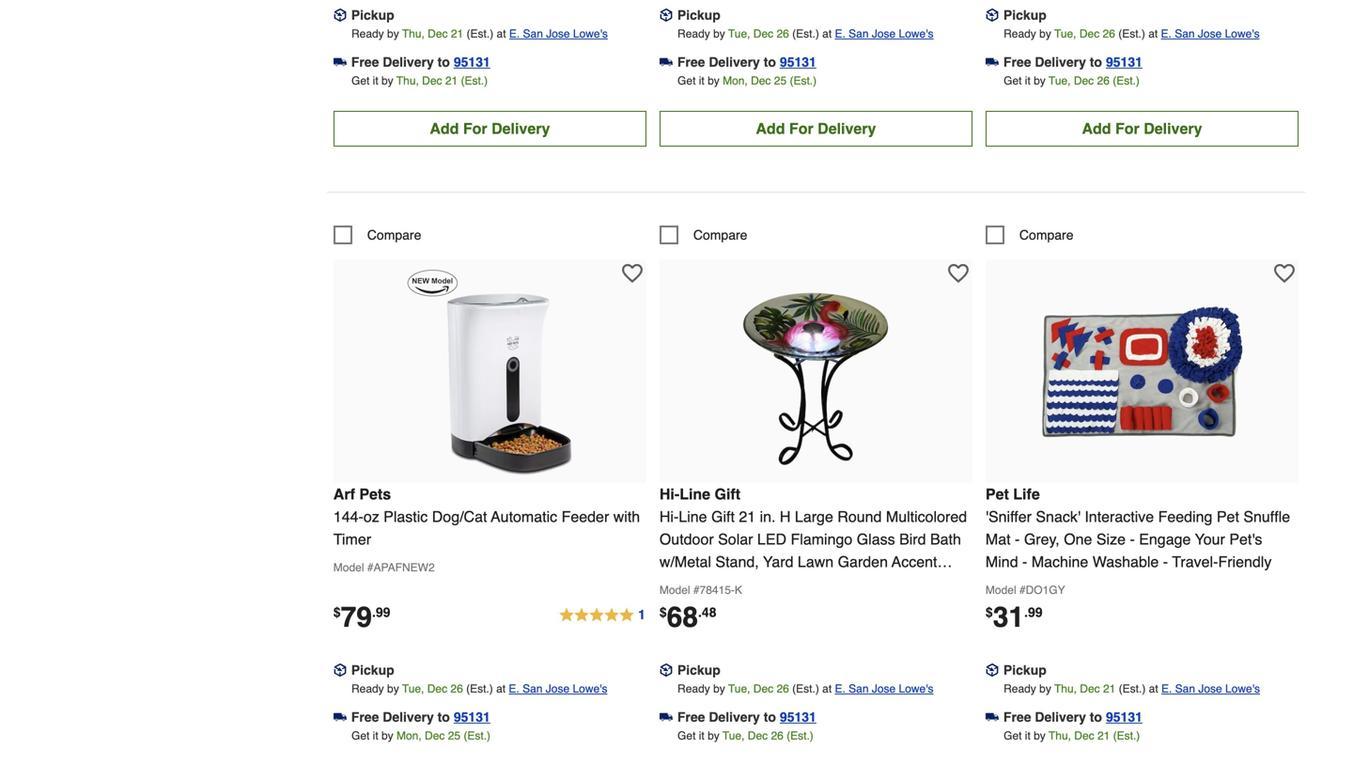 Task type: vqa. For each thing, say whether or not it's contained in the screenshot.
79
yes



Task type: describe. For each thing, give the bounding box(es) containing it.
1 for from the left
[[463, 120, 488, 137]]

pet life 'sniffer snack' interactive feeding pet snuffle mat - grey, one size - engage your pet's mind - machine washable - travel-friendly
[[986, 485, 1291, 570]]

with
[[614, 508, 640, 525]]

pickup image for get it by thu, dec 21 (est.)
[[986, 664, 999, 677]]

snack'
[[1036, 508, 1081, 525]]

round
[[838, 508, 882, 525]]

pickup image for get it by tue, dec 26 (est.)
[[660, 664, 673, 677]]

79
[[341, 601, 372, 633]]

0 vertical spatial pet
[[986, 485, 1009, 503]]

san for get it by thu, dec 21 (est.)'s pickup image
[[1176, 682, 1196, 695]]

3 add from the left
[[1082, 120, 1112, 137]]

solar
[[718, 531, 753, 548]]

arf
[[334, 485, 355, 503]]

pickup image for get it by tue, dec 26 (est.)
[[986, 9, 999, 22]]

garden
[[838, 553, 888, 570]]

68
[[667, 601, 698, 633]]

interactive
[[1085, 508, 1154, 525]]

78415-
[[700, 584, 735, 597]]

large
[[795, 508, 834, 525]]

1 heart outline image from the left
[[622, 263, 643, 284]]

multicolored
[[886, 508, 967, 525]]

0 horizontal spatial 25
[[448, 729, 461, 742]]

grey,
[[1024, 531, 1060, 548]]

lawn
[[798, 553, 834, 570]]

mind
[[986, 553, 1019, 570]]

pets
[[359, 485, 391, 503]]

compare for 5013649975 element
[[694, 227, 748, 242]]

h
[[780, 508, 791, 525]]

.99 for 79
[[372, 605, 390, 620]]

2 heart outline image from the left
[[1274, 263, 1295, 284]]

san for pickup image for get it by tue, dec 26 (est.)
[[1175, 27, 1195, 40]]

2 add from the left
[[756, 120, 785, 137]]

k
[[735, 584, 743, 597]]

0 horizontal spatial get it by mon, dec 25 (est.)
[[352, 729, 491, 742]]

compare for 5013082673 "element"
[[1020, 227, 1074, 242]]

arf pets 144-oz plastic dog/cat automatic feeder with timer image
[[387, 269, 593, 476]]

truck filled image for get it by mon, dec 25 (est.)
[[334, 711, 347, 724]]

2 add for delivery button from the left
[[660, 111, 973, 147]]

washable
[[1093, 553, 1159, 570]]

144-
[[334, 508, 364, 525]]

led
[[758, 531, 787, 548]]

outdoor
[[660, 531, 714, 548]]

san for get it by mon, dec 25 (est.) pickup image
[[523, 682, 543, 695]]

3 for from the left
[[1116, 120, 1140, 137]]

san for get it by tue, dec 26 (est.)'s pickup icon
[[849, 682, 869, 695]]

2 hi- from the top
[[660, 508, 679, 525]]

model inside hi-line gift hi-line gift 21 in. h large round multicolored outdoor solar led flamingo glass bird bath w/metal stand, yard lawn garden accent decor model # 78415-k $ 68 .48
[[660, 584, 690, 597]]

yard
[[763, 553, 794, 570]]

- right size
[[1130, 531, 1135, 548]]

0 vertical spatial line
[[680, 485, 711, 503]]

# inside hi-line gift hi-line gift 21 in. h large round multicolored outdoor solar led flamingo glass bird bath w/metal stand, yard lawn garden accent decor model # 78415-k $ 68 .48
[[694, 584, 700, 597]]

in.
[[760, 508, 776, 525]]

1 vertical spatial ready by thu, dec 21 (est.) at e. san jose lowe's
[[1004, 682, 1261, 695]]

timer
[[334, 531, 371, 548]]

3 add for delivery from the left
[[1082, 120, 1203, 137]]

actual price $31.99 element
[[986, 601, 1043, 633]]

$ 79 .99
[[334, 601, 390, 633]]

oz
[[364, 508, 379, 525]]

san for get it by thu, dec 21 (est.) pickup icon
[[523, 27, 543, 40]]

5013649975 element
[[660, 225, 748, 244]]

- right mind
[[1023, 553, 1028, 570]]

pet's
[[1230, 531, 1263, 548]]

1 horizontal spatial mon,
[[723, 74, 748, 87]]

accent
[[892, 553, 938, 570]]

decor
[[660, 576, 700, 593]]

model # do1gy
[[986, 584, 1066, 597]]

model for 'sniffer snack' interactive feeding pet snuffle mat - grey, one size - engage your pet's mind - machine washable - travel-friendly
[[986, 584, 1017, 597]]

31
[[993, 601, 1025, 633]]

$ 31 .99
[[986, 601, 1043, 633]]

dog/cat
[[432, 508, 487, 525]]

0 vertical spatial ready by thu, dec 21 (est.) at e. san jose lowe's
[[352, 27, 608, 40]]

.48
[[698, 605, 717, 620]]

- right 'mat'
[[1015, 531, 1020, 548]]

arf pets 144-oz plastic dog/cat automatic feeder with timer
[[334, 485, 640, 548]]

feeding
[[1159, 508, 1213, 525]]



Task type: locate. For each thing, give the bounding box(es) containing it.
# for pet life 'sniffer snack' interactive feeding pet snuffle mat - grey, one size - engage your pet's mind - machine washable - travel-friendly
[[1020, 584, 1026, 597]]

heart outline image
[[622, 263, 643, 284], [1274, 263, 1295, 284]]

add for delivery button
[[334, 111, 647, 147], [660, 111, 973, 147], [986, 111, 1299, 147]]

get
[[352, 74, 370, 87], [678, 74, 696, 87], [1004, 74, 1022, 87], [352, 729, 370, 742], [678, 729, 696, 742], [1004, 729, 1022, 742]]

e. san jose lowe's button
[[509, 24, 608, 43], [835, 24, 934, 43], [1161, 24, 1260, 43], [509, 679, 608, 698], [835, 679, 934, 698], [1162, 679, 1261, 698]]

2 horizontal spatial model
[[986, 584, 1017, 597]]

pet up 'sniffer
[[986, 485, 1009, 503]]

0 horizontal spatial ready by thu, dec 21 (est.) at e. san jose lowe's
[[352, 27, 608, 40]]

1 compare from the left
[[367, 227, 421, 242]]

delivery
[[383, 54, 434, 69], [709, 54, 760, 69], [1035, 54, 1086, 69], [492, 120, 550, 137], [818, 120, 876, 137], [1144, 120, 1203, 137], [383, 710, 434, 725], [709, 710, 760, 725], [1035, 710, 1086, 725]]

1 truck filled image from the left
[[334, 711, 347, 724]]

1 horizontal spatial for
[[790, 120, 814, 137]]

5 stars image
[[558, 604, 647, 627]]

free delivery to 95131
[[351, 54, 490, 69], [678, 54, 817, 69], [1004, 54, 1143, 69], [351, 710, 490, 725], [678, 710, 817, 725], [1004, 710, 1143, 725]]

1 vertical spatial get it by tue, dec 26 (est.)
[[678, 729, 814, 742]]

3 compare from the left
[[1020, 227, 1074, 242]]

engage
[[1139, 531, 1191, 548]]

1 horizontal spatial add for delivery
[[756, 120, 876, 137]]

'sniffer
[[986, 508, 1032, 525]]

.99 down model # do1gy
[[1025, 605, 1043, 620]]

26
[[777, 27, 789, 40], [1103, 27, 1116, 40], [1097, 74, 1110, 87], [451, 682, 463, 695], [777, 682, 789, 695], [771, 729, 784, 742]]

add
[[430, 120, 459, 137], [756, 120, 785, 137], [1082, 120, 1112, 137]]

2 for from the left
[[790, 120, 814, 137]]

machine
[[1032, 553, 1089, 570]]

hi-line gift hi-line gift 21 in. h large round multicolored outdoor solar led flamingo glass bird bath w/metal stand, yard lawn garden accent decor model # 78415-k $ 68 .48
[[660, 485, 967, 633]]

line
[[680, 485, 711, 503], [679, 508, 707, 525]]

1 horizontal spatial get it by tue, dec 26 (est.)
[[1004, 74, 1140, 87]]

.99 inside $ 31 .99
[[1025, 605, 1043, 620]]

1 vertical spatial gift
[[712, 508, 735, 525]]

bath
[[931, 531, 961, 548]]

one
[[1064, 531, 1093, 548]]

$ for 31
[[986, 605, 993, 620]]

1 button
[[558, 604, 647, 627]]

1 horizontal spatial add for delivery button
[[660, 111, 973, 147]]

pickup image for get it by mon, dec 25 (est.)
[[334, 664, 347, 677]]

flamingo
[[791, 531, 853, 548]]

model up 68
[[660, 584, 690, 597]]

1 horizontal spatial get it by mon, dec 25 (est.)
[[678, 74, 817, 87]]

automatic
[[491, 508, 558, 525]]

1 add for delivery from the left
[[430, 120, 550, 137]]

friendly
[[1219, 553, 1272, 570]]

1 horizontal spatial $
[[660, 605, 667, 620]]

compare
[[367, 227, 421, 242], [694, 227, 748, 242], [1020, 227, 1074, 242]]

.99 for 31
[[1025, 605, 1043, 620]]

1 vertical spatial hi-
[[660, 508, 679, 525]]

do1gy
[[1026, 584, 1066, 597]]

.99
[[372, 605, 390, 620], [1025, 605, 1043, 620]]

2 horizontal spatial for
[[1116, 120, 1140, 137]]

# down timer
[[367, 561, 374, 574]]

0 horizontal spatial get it by tue, dec 26 (est.)
[[678, 729, 814, 742]]

free
[[351, 54, 379, 69], [678, 54, 705, 69], [1004, 54, 1032, 69], [351, 710, 379, 725], [678, 710, 705, 725], [1004, 710, 1032, 725]]

5001890357 element
[[334, 225, 421, 244]]

pet
[[986, 485, 1009, 503], [1217, 508, 1240, 525]]

(est.)
[[467, 27, 494, 40], [793, 27, 819, 40], [1119, 27, 1146, 40], [461, 74, 488, 87], [790, 74, 817, 87], [1113, 74, 1140, 87], [466, 682, 493, 695], [793, 682, 819, 695], [1119, 682, 1146, 695], [464, 729, 491, 742], [787, 729, 814, 742], [1114, 729, 1140, 742]]

0 horizontal spatial pet
[[986, 485, 1009, 503]]

0 vertical spatial get it by mon, dec 25 (est.)
[[678, 74, 817, 87]]

2 compare from the left
[[694, 227, 748, 242]]

$ inside hi-line gift hi-line gift 21 in. h large round multicolored outdoor solar led flamingo glass bird bath w/metal stand, yard lawn garden accent decor model # 78415-k $ 68 .48
[[660, 605, 667, 620]]

compare inside 5013082673 "element"
[[1020, 227, 1074, 242]]

1 vertical spatial mon,
[[397, 729, 422, 742]]

0 horizontal spatial add for delivery button
[[334, 111, 647, 147]]

2 .99 from the left
[[1025, 605, 1043, 620]]

5013082673 element
[[986, 225, 1074, 244]]

pickup
[[351, 7, 395, 22], [678, 7, 721, 22], [1004, 7, 1047, 22], [351, 663, 395, 678], [678, 663, 721, 678], [1004, 663, 1047, 678]]

3 add for delivery button from the left
[[986, 111, 1299, 147]]

actual price $79.99 element
[[334, 601, 390, 633]]

0 vertical spatial mon,
[[723, 74, 748, 87]]

1 vertical spatial get it by mon, dec 25 (est.)
[[352, 729, 491, 742]]

1 horizontal spatial #
[[694, 584, 700, 597]]

1 vertical spatial 25
[[448, 729, 461, 742]]

w/metal
[[660, 553, 712, 570]]

snuffle
[[1244, 508, 1291, 525]]

gift
[[715, 485, 741, 503], [712, 508, 735, 525]]

2 horizontal spatial add for delivery
[[1082, 120, 1203, 137]]

get it by thu, dec 21 (est.)
[[352, 74, 488, 87], [1004, 729, 1140, 742]]

jose
[[546, 27, 570, 40], [872, 27, 896, 40], [1198, 27, 1222, 40], [546, 682, 570, 695], [872, 682, 896, 695], [1199, 682, 1223, 695]]

0 horizontal spatial truck filled image
[[334, 711, 347, 724]]

ready by tue, dec 26 (est.) at e. san jose lowe's
[[678, 27, 934, 40], [1004, 27, 1260, 40], [352, 682, 608, 695], [678, 682, 934, 695]]

bird
[[900, 531, 926, 548]]

feeder
[[562, 508, 609, 525]]

# for arf pets 144-oz plastic dog/cat automatic feeder with timer
[[367, 561, 374, 574]]

1 horizontal spatial heart outline image
[[1274, 263, 1295, 284]]

95131
[[454, 54, 490, 69], [780, 54, 817, 69], [1106, 54, 1143, 69], [454, 710, 490, 725], [780, 710, 817, 725], [1106, 710, 1143, 725]]

1 horizontal spatial model
[[660, 584, 690, 597]]

1 horizontal spatial add
[[756, 120, 785, 137]]

1 vertical spatial get it by thu, dec 21 (est.)
[[1004, 729, 1140, 742]]

pickup image
[[986, 9, 999, 22], [334, 664, 347, 677], [986, 664, 999, 677]]

compare inside 5001890357 element
[[367, 227, 421, 242]]

tue,
[[728, 27, 751, 40], [1055, 27, 1077, 40], [1049, 74, 1071, 87], [402, 682, 424, 695], [728, 682, 751, 695], [723, 729, 745, 742]]

0 horizontal spatial #
[[367, 561, 374, 574]]

#
[[367, 561, 374, 574], [694, 584, 700, 597], [1020, 584, 1026, 597]]

.99 inside "$ 79 .99"
[[372, 605, 390, 620]]

model for 144-oz plastic dog/cat automatic feeder with timer
[[334, 561, 364, 574]]

$ inside "$ 79 .99"
[[334, 605, 341, 620]]

1 horizontal spatial get it by thu, dec 21 (est.)
[[1004, 729, 1140, 742]]

1 .99 from the left
[[372, 605, 390, 620]]

0 horizontal spatial for
[[463, 120, 488, 137]]

lowe's
[[573, 27, 608, 40], [899, 27, 934, 40], [1225, 27, 1260, 40], [573, 682, 608, 695], [899, 682, 934, 695], [1226, 682, 1261, 695]]

2 horizontal spatial add for delivery button
[[986, 111, 1299, 147]]

0 horizontal spatial compare
[[367, 227, 421, 242]]

0 horizontal spatial heart outline image
[[622, 263, 643, 284]]

get it by mon, dec 25 (est.)
[[678, 74, 817, 87], [352, 729, 491, 742]]

$ for 79
[[334, 605, 341, 620]]

add for delivery
[[430, 120, 550, 137], [756, 120, 876, 137], [1082, 120, 1203, 137]]

for
[[463, 120, 488, 137], [790, 120, 814, 137], [1116, 120, 1140, 137]]

ready by thu, dec 21 (est.) at e. san jose lowe's
[[352, 27, 608, 40], [1004, 682, 1261, 695]]

95131 button
[[454, 53, 490, 71], [780, 53, 817, 71], [1106, 53, 1143, 71], [454, 708, 490, 726], [780, 708, 817, 726], [1106, 708, 1143, 726]]

1 add for delivery button from the left
[[334, 111, 647, 147]]

# up .48
[[694, 584, 700, 597]]

$ down model # do1gy
[[986, 605, 993, 620]]

2 add for delivery from the left
[[756, 120, 876, 137]]

size
[[1097, 531, 1126, 548]]

travel-
[[1173, 553, 1219, 570]]

your
[[1195, 531, 1226, 548]]

life
[[1014, 485, 1040, 503]]

0 vertical spatial get it by tue, dec 26 (est.)
[[1004, 74, 1140, 87]]

$ inside $ 31 .99
[[986, 605, 993, 620]]

pickup image for get it by thu, dec 21 (est.)
[[334, 9, 347, 22]]

0 horizontal spatial $
[[334, 605, 341, 620]]

plastic
[[384, 508, 428, 525]]

thu,
[[402, 27, 425, 40], [397, 74, 419, 87], [1055, 682, 1077, 695], [1049, 729, 1072, 742]]

glass
[[857, 531, 895, 548]]

1 vertical spatial pet
[[1217, 508, 1240, 525]]

mat
[[986, 531, 1011, 548]]

san
[[523, 27, 543, 40], [849, 27, 869, 40], [1175, 27, 1195, 40], [523, 682, 543, 695], [849, 682, 869, 695], [1176, 682, 1196, 695]]

get it by tue, dec 26 (est.)
[[1004, 74, 1140, 87], [678, 729, 814, 742]]

3 $ from the left
[[986, 605, 993, 620]]

by
[[387, 27, 399, 40], [714, 27, 725, 40], [1040, 27, 1052, 40], [382, 74, 394, 87], [708, 74, 720, 87], [1034, 74, 1046, 87], [387, 682, 399, 695], [714, 682, 725, 695], [1040, 682, 1052, 695], [382, 729, 394, 742], [708, 729, 720, 742], [1034, 729, 1046, 742]]

model # apafnew2
[[334, 561, 435, 574]]

compare for 5001890357 element
[[367, 227, 421, 242]]

compare inside 5013649975 element
[[694, 227, 748, 242]]

1 $ from the left
[[334, 605, 341, 620]]

0 vertical spatial gift
[[715, 485, 741, 503]]

0 horizontal spatial get it by thu, dec 21 (est.)
[[352, 74, 488, 87]]

$
[[334, 605, 341, 620], [660, 605, 667, 620], [986, 605, 993, 620]]

pickup image for get it by mon, dec 25 (est.)
[[660, 9, 673, 22]]

e.
[[509, 27, 520, 40], [835, 27, 846, 40], [1161, 27, 1172, 40], [509, 682, 520, 695], [835, 682, 846, 695], [1162, 682, 1172, 695]]

to
[[438, 54, 450, 69], [764, 54, 776, 69], [1090, 54, 1103, 69], [438, 710, 450, 725], [764, 710, 776, 725], [1090, 710, 1103, 725]]

.99 down 'model # apafnew2'
[[372, 605, 390, 620]]

stand,
[[716, 553, 759, 570]]

2 horizontal spatial add
[[1082, 120, 1112, 137]]

1
[[638, 607, 646, 622]]

1 horizontal spatial compare
[[694, 227, 748, 242]]

pet up pet's
[[1217, 508, 1240, 525]]

truck filled image
[[334, 711, 347, 724], [986, 711, 999, 724]]

model down timer
[[334, 561, 364, 574]]

2 horizontal spatial #
[[1020, 584, 1026, 597]]

21 inside hi-line gift hi-line gift 21 in. h large round multicolored outdoor solar led flamingo glass bird bath w/metal stand, yard lawn garden accent decor model # 78415-k $ 68 .48
[[739, 508, 756, 525]]

truck filled image
[[334, 56, 347, 69], [660, 56, 673, 69], [986, 56, 999, 69], [660, 711, 673, 724]]

truck filled image for get it by thu, dec 21 (est.)
[[986, 711, 999, 724]]

ready
[[352, 27, 384, 40], [678, 27, 710, 40], [1004, 27, 1037, 40], [352, 682, 384, 695], [678, 682, 710, 695], [1004, 682, 1037, 695]]

0 horizontal spatial model
[[334, 561, 364, 574]]

apafnew2
[[374, 561, 435, 574]]

- down engage
[[1163, 553, 1168, 570]]

1 hi- from the top
[[660, 485, 680, 503]]

hi-line gift hi-line gift 21 in. h large round multicolored outdoor solar led flamingo glass bird bath w/metal stand, yard lawn garden accent decor image
[[713, 269, 920, 476]]

actual price $68.48 element
[[660, 601, 717, 633]]

# up $ 31 .99
[[1020, 584, 1026, 597]]

25
[[774, 74, 787, 87], [448, 729, 461, 742]]

2 truck filled image from the left
[[986, 711, 999, 724]]

1 vertical spatial line
[[679, 508, 707, 525]]

1 horizontal spatial pet
[[1217, 508, 1240, 525]]

21
[[451, 27, 464, 40], [445, 74, 458, 87], [739, 508, 756, 525], [1104, 682, 1116, 695], [1098, 729, 1110, 742]]

1 add from the left
[[430, 120, 459, 137]]

1 horizontal spatial truck filled image
[[986, 711, 999, 724]]

pet life  'sniffer snack' interactive feeding pet snuffle mat - grey, one size - engage your pet's mind - machine washable - travel-friendly image
[[1039, 269, 1246, 476]]

hi-
[[660, 485, 680, 503], [660, 508, 679, 525]]

0 horizontal spatial mon,
[[397, 729, 422, 742]]

$ down 'model # apafnew2'
[[334, 605, 341, 620]]

0 horizontal spatial add
[[430, 120, 459, 137]]

$ right the '1'
[[660, 605, 667, 620]]

-
[[1015, 531, 1020, 548], [1130, 531, 1135, 548], [1023, 553, 1028, 570], [1163, 553, 1168, 570]]

1 horizontal spatial ready by thu, dec 21 (est.) at e. san jose lowe's
[[1004, 682, 1261, 695]]

heart outline image
[[948, 263, 969, 284]]

2 $ from the left
[[660, 605, 667, 620]]

2 horizontal spatial $
[[986, 605, 993, 620]]

model up 31
[[986, 584, 1017, 597]]

2 horizontal spatial compare
[[1020, 227, 1074, 242]]

1 horizontal spatial .99
[[1025, 605, 1043, 620]]

0 horizontal spatial .99
[[372, 605, 390, 620]]

0 vertical spatial hi-
[[660, 485, 680, 503]]

0 vertical spatial 25
[[774, 74, 787, 87]]

at
[[497, 27, 506, 40], [823, 27, 832, 40], [1149, 27, 1158, 40], [496, 682, 506, 695], [823, 682, 832, 695], [1149, 682, 1159, 695]]

it
[[373, 74, 379, 87], [699, 74, 705, 87], [1025, 74, 1031, 87], [373, 729, 379, 742], [699, 729, 705, 742], [1025, 729, 1031, 742]]

1 horizontal spatial 25
[[774, 74, 787, 87]]

dec
[[428, 27, 448, 40], [754, 27, 774, 40], [1080, 27, 1100, 40], [422, 74, 442, 87], [751, 74, 771, 87], [1074, 74, 1094, 87], [427, 682, 447, 695], [754, 682, 774, 695], [1080, 682, 1100, 695], [425, 729, 445, 742], [748, 729, 768, 742], [1075, 729, 1095, 742]]

model
[[334, 561, 364, 574], [660, 584, 690, 597], [986, 584, 1017, 597]]

0 vertical spatial get it by thu, dec 21 (est.)
[[352, 74, 488, 87]]

0 horizontal spatial add for delivery
[[430, 120, 550, 137]]

san for pickup icon related to get it by mon, dec 25 (est.)
[[849, 27, 869, 40]]

pickup image
[[334, 9, 347, 22], [660, 9, 673, 22], [660, 664, 673, 677]]



